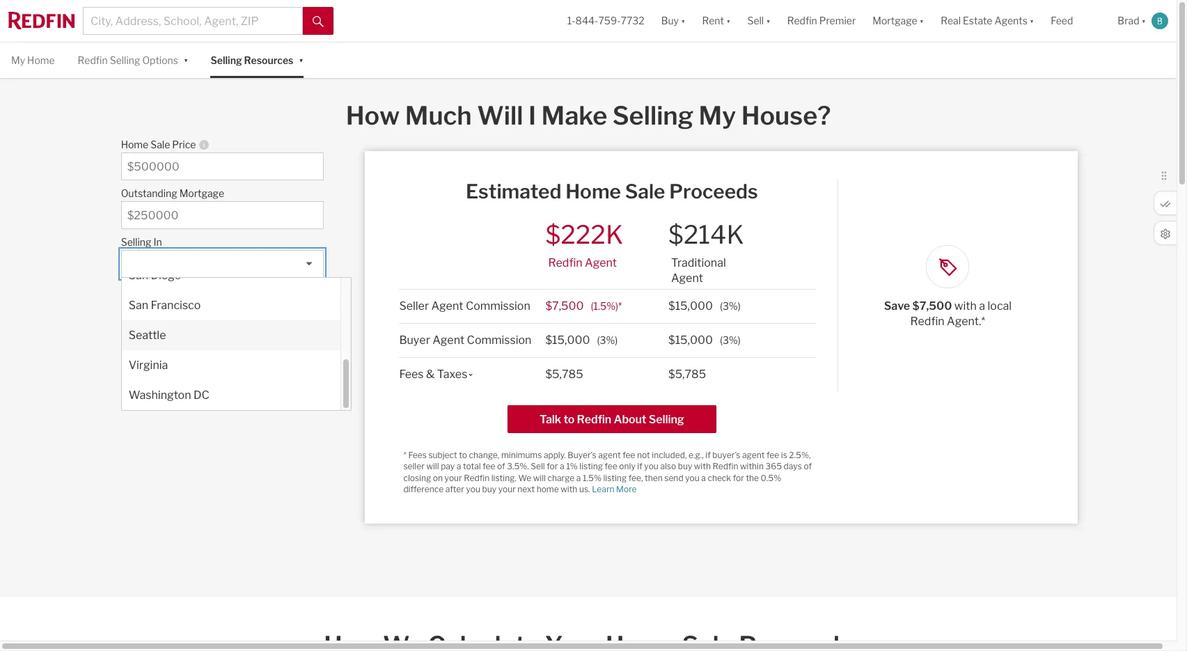 Task type: vqa. For each thing, say whether or not it's contained in the screenshot.
At
no



Task type: locate. For each thing, give the bounding box(es) containing it.
options
[[142, 54, 178, 66]]

(3%) for $7,500
[[720, 300, 741, 312]]

for down apply.
[[547, 461, 558, 472]]

a left local
[[979, 300, 985, 313]]

check
[[708, 473, 731, 483]]

0 vertical spatial with
[[955, 300, 977, 313]]

0 horizontal spatial agent
[[598, 450, 621, 460]]

your down listing.
[[498, 484, 516, 495]]

1 vertical spatial fees
[[408, 450, 427, 460]]

$7,500 left (1.5%)
[[546, 299, 584, 312]]

1 horizontal spatial listing
[[603, 473, 627, 483]]

you right after
[[466, 484, 480, 495]]

0 vertical spatial mortgage
[[873, 15, 918, 27]]

0 vertical spatial not
[[210, 351, 227, 364]]

0 vertical spatial sell
[[747, 15, 764, 27]]

buy down e.g., at bottom
[[678, 461, 692, 472]]

0 horizontal spatial you
[[466, 484, 480, 495]]

City, Address, School, Agent, ZIP search field
[[83, 7, 303, 35]]

▾ right buy
[[681, 15, 686, 27]]

1 horizontal spatial of
[[804, 461, 812, 472]]

2 vertical spatial to
[[459, 450, 467, 460]]

sell up we on the bottom left of the page
[[531, 461, 545, 472]]

to inside this calculator is not intended to replace a
[[278, 351, 289, 364]]

home
[[27, 54, 55, 66], [121, 139, 148, 151], [566, 180, 621, 204]]

0 vertical spatial *
[[618, 300, 622, 312]]

selling in element
[[121, 229, 317, 250]]

sale
[[151, 139, 170, 151], [625, 180, 665, 204], [210, 308, 233, 321]]

$5,785
[[546, 367, 583, 381], [668, 367, 706, 381]]

agent
[[598, 450, 621, 460], [742, 450, 765, 460]]

1 horizontal spatial home
[[121, 139, 148, 151]]

sell ▾ button
[[747, 0, 771, 42]]

1-
[[567, 15, 576, 27]]

1 vertical spatial mortgage
[[179, 187, 224, 199]]

apply.
[[544, 450, 566, 460]]

estimated home sale proceeds
[[466, 180, 758, 204]]

0 vertical spatial will
[[426, 461, 439, 472]]

buyer's
[[713, 450, 741, 460]]

0 horizontal spatial sell
[[531, 461, 545, 472]]

a inside with a local redfin agent.*
[[979, 300, 985, 313]]

1 vertical spatial will
[[533, 473, 546, 483]]

$15,000 (3%) for $15,000
[[668, 333, 741, 347]]

home for my home
[[27, 54, 55, 66]]

0 vertical spatial buy
[[678, 461, 692, 472]]

calculate
[[159, 308, 208, 321]]

you up then
[[644, 461, 659, 472]]

1 horizontal spatial to
[[459, 450, 467, 460]]

agent up within
[[742, 450, 765, 460]]

fee
[[623, 450, 635, 460], [767, 450, 779, 460], [483, 461, 495, 472], [605, 461, 617, 472]]

proceeds
[[669, 180, 758, 204], [235, 308, 286, 321]]

commission down seller agent commission
[[467, 333, 532, 347]]

to up the total
[[459, 450, 467, 460]]

redfin right my home
[[78, 54, 108, 66]]

outstanding mortgage
[[121, 187, 224, 199]]

0 vertical spatial if
[[706, 450, 711, 460]]

user photo image
[[1152, 13, 1168, 29]]

7732
[[621, 15, 645, 27]]

1 horizontal spatial will
[[533, 473, 546, 483]]

mortgage left real
[[873, 15, 918, 27]]

0 vertical spatial to
[[278, 351, 289, 364]]

$222k
[[546, 220, 623, 250]]

rent
[[702, 15, 724, 27]]

1 vertical spatial listing
[[603, 473, 627, 483]]

$15,000
[[668, 299, 713, 312], [546, 333, 590, 347], [668, 333, 713, 347]]

1 vertical spatial you
[[685, 473, 700, 483]]

2.5%,
[[789, 450, 811, 460]]

2 agent from the left
[[742, 450, 765, 460]]

0 horizontal spatial $7,500
[[546, 299, 584, 312]]

list box
[[121, 250, 352, 411]]

a left check on the right bottom
[[701, 473, 706, 483]]

redfin inside $222k redfin agent
[[548, 256, 583, 269]]

of up listing.
[[497, 461, 505, 472]]

1 agent from the left
[[598, 450, 621, 460]]

1 horizontal spatial not
[[637, 450, 650, 460]]

2 horizontal spatial with
[[955, 300, 977, 313]]

1 vertical spatial *
[[403, 450, 407, 460]]

1 vertical spatial sale
[[625, 180, 665, 204]]

0 horizontal spatial will
[[426, 461, 439, 472]]

not inside this calculator is not intended to replace a
[[210, 351, 227, 364]]

$15,000 for $7,500
[[668, 299, 713, 312]]

is up professional
[[199, 351, 207, 364]]

calculate sale proceeds
[[159, 308, 286, 321]]

1 horizontal spatial mortgage
[[873, 15, 918, 27]]

traditional
[[671, 256, 726, 269]]

agent up only
[[598, 450, 621, 460]]

is
[[199, 351, 207, 364], [781, 450, 787, 460]]

0 horizontal spatial of
[[497, 461, 505, 472]]

also
[[660, 461, 676, 472]]

2 san from the top
[[129, 299, 148, 312]]

0 horizontal spatial if
[[637, 461, 643, 472]]

1 horizontal spatial your
[[498, 484, 516, 495]]

buy ▾ button
[[661, 0, 686, 42]]

0 horizontal spatial is
[[199, 351, 207, 364]]

if up fee,
[[637, 461, 643, 472]]

▾ right resources
[[299, 53, 304, 65]]

i
[[528, 100, 536, 131]]

send
[[664, 473, 684, 483]]

agent inside $222k redfin agent
[[585, 256, 617, 269]]

1 vertical spatial proceeds
[[235, 308, 286, 321]]

listing up learn more
[[603, 473, 627, 483]]

seller
[[403, 461, 425, 472]]

to
[[278, 351, 289, 364], [564, 413, 575, 426], [459, 450, 467, 460]]

proceeds up "$214k"
[[669, 180, 758, 204]]

0 horizontal spatial sale
[[151, 139, 170, 151]]

redfin down save $7,500
[[910, 315, 945, 328]]

2 vertical spatial sale
[[210, 308, 233, 321]]

buy down listing.
[[482, 484, 497, 495]]

list box containing san diego
[[121, 250, 352, 411]]

to up estimate
[[278, 351, 289, 364]]

2 horizontal spatial home
[[566, 180, 621, 204]]

▾ right rent
[[726, 15, 731, 27]]

2 horizontal spatial you
[[685, 473, 700, 483]]

difference
[[403, 484, 444, 495]]

is up 'days'
[[781, 450, 787, 460]]

redfin premier
[[787, 15, 856, 27]]

agent
[[585, 256, 617, 269], [671, 271, 703, 285], [431, 299, 463, 312], [433, 333, 465, 347]]

redfin inside redfin selling options ▾
[[78, 54, 108, 66]]

to right talk
[[564, 413, 575, 426]]

0 vertical spatial fees
[[399, 367, 424, 381]]

&
[[426, 367, 435, 381]]

0 vertical spatial you
[[644, 461, 659, 472]]

within
[[740, 461, 764, 472]]

▾ right agents
[[1030, 15, 1034, 27]]

▾ inside redfin selling options ▾
[[184, 53, 188, 65]]

submit search image
[[313, 16, 324, 27]]

total
[[463, 461, 481, 472]]

redfin down the total
[[464, 473, 490, 483]]

1 vertical spatial my
[[699, 100, 736, 131]]

rent ▾
[[702, 15, 731, 27]]

for
[[547, 461, 558, 472], [733, 473, 744, 483]]

with down charge
[[561, 484, 578, 495]]

listing up 1.5%
[[580, 461, 603, 472]]

outstanding mortgage element
[[121, 181, 317, 201]]

san up the seattle
[[129, 299, 148, 312]]

with down e.g., at bottom
[[694, 461, 711, 472]]

feed
[[1051, 15, 1073, 27]]

0 vertical spatial listing
[[580, 461, 603, 472]]

1 san from the top
[[129, 269, 148, 282]]

mortgage ▾ button
[[864, 0, 933, 42]]

with a local redfin agent.*
[[910, 300, 1012, 328]]

1 vertical spatial is
[[781, 450, 787, 460]]

1 horizontal spatial sell
[[747, 15, 764, 27]]

talk
[[540, 413, 561, 426]]

not up fee,
[[637, 450, 650, 460]]

listing.
[[491, 473, 517, 483]]

$7,500 (1.5%) *
[[546, 299, 622, 312]]

0 vertical spatial your
[[445, 473, 462, 483]]

2 horizontal spatial sale
[[625, 180, 665, 204]]

365
[[766, 461, 782, 472]]

0 vertical spatial home
[[27, 54, 55, 66]]

0 horizontal spatial to
[[278, 351, 289, 364]]

us.
[[579, 484, 590, 495]]

redfin selling options link
[[78, 42, 178, 78]]

your
[[445, 473, 462, 483], [498, 484, 516, 495]]

will up home
[[533, 473, 546, 483]]

redfin inside with a local redfin agent.*
[[910, 315, 945, 328]]

sale inside button
[[210, 308, 233, 321]]

mortgage ▾
[[873, 15, 924, 27]]

1 vertical spatial commission
[[467, 333, 532, 347]]

fee left only
[[605, 461, 617, 472]]

redfin down "buyer's"
[[713, 461, 738, 472]]

0 horizontal spatial my
[[11, 54, 25, 66]]

a right the pay
[[457, 461, 461, 472]]

0 horizontal spatial $5,785
[[546, 367, 583, 381]]

if right e.g., at bottom
[[706, 450, 711, 460]]

0 vertical spatial my
[[11, 54, 25, 66]]

is inside * fees subject to change, minimums apply. buyer's agent fee not included, e.g., if buyer's agent fee is 2.5%, seller will pay a total fee of 3.5%. sell for a 1% listing fee only if you also buy with redfin within 365 days of closing on your redfin listing. we will charge a 1.5% listing fee, then send you a check for the 0.5% difference after you buy your next home with us.
[[781, 450, 787, 460]]

0.5%
[[761, 473, 781, 483]]

2 horizontal spatial to
[[564, 413, 575, 426]]

1 horizontal spatial for
[[733, 473, 744, 483]]

0 horizontal spatial home
[[27, 54, 55, 66]]

2 vertical spatial you
[[466, 484, 480, 495]]

fees
[[399, 367, 424, 381], [408, 450, 427, 460]]

$15,000 for $15,000
[[668, 333, 713, 347]]

1 vertical spatial your
[[498, 484, 516, 495]]

seattle
[[129, 329, 166, 342]]

0 horizontal spatial proceeds
[[235, 308, 286, 321]]

0 horizontal spatial with
[[561, 484, 578, 495]]

0 vertical spatial sale
[[151, 139, 170, 151]]

0 vertical spatial san
[[129, 269, 148, 282]]

selling inside selling in element
[[121, 236, 151, 248]]

of
[[497, 461, 505, 472], [804, 461, 812, 472]]

after
[[445, 484, 464, 495]]

0 horizontal spatial for
[[547, 461, 558, 472]]

0 horizontal spatial mortgage
[[179, 187, 224, 199]]

1 vertical spatial buy
[[482, 484, 497, 495]]

of down 2.5%,
[[804, 461, 812, 472]]

mortgage up outstanding mortgage text field
[[179, 187, 224, 199]]

0 horizontal spatial *
[[403, 450, 407, 460]]

dialog
[[121, 261, 352, 411]]

$7,500 right save
[[913, 300, 952, 313]]

will up on
[[426, 461, 439, 472]]

you right send
[[685, 473, 700, 483]]

0 horizontal spatial not
[[210, 351, 227, 364]]

0 vertical spatial for
[[547, 461, 558, 472]]

not up the professional estimate
[[210, 351, 227, 364]]

home for estimated home sale proceeds
[[566, 180, 621, 204]]

0 vertical spatial is
[[199, 351, 207, 364]]

fees up seller
[[408, 450, 427, 460]]

buy ▾
[[661, 15, 686, 27]]

$214k
[[668, 220, 744, 250]]

▾ right brad
[[1142, 15, 1146, 27]]

will
[[426, 461, 439, 472], [533, 473, 546, 483]]

commission for buyer agent commission
[[467, 333, 532, 347]]

0 horizontal spatial buy
[[482, 484, 497, 495]]

commission
[[466, 299, 530, 312], [467, 333, 532, 347]]

(3%)
[[720, 300, 741, 312], [597, 334, 618, 346], [720, 334, 741, 346]]

a
[[979, 300, 985, 313], [162, 366, 168, 380], [457, 461, 461, 472], [560, 461, 564, 472], [576, 473, 581, 483], [701, 473, 706, 483]]

2 vertical spatial home
[[566, 180, 621, 204]]

1 horizontal spatial sale
[[210, 308, 233, 321]]

your up after
[[445, 473, 462, 483]]

e.g.,
[[689, 450, 704, 460]]

proceeds up intended
[[235, 308, 286, 321]]

redfin left about
[[577, 413, 612, 426]]

proceeds inside button
[[235, 308, 286, 321]]

san left diego
[[129, 269, 148, 282]]

1 horizontal spatial with
[[694, 461, 711, 472]]

save $7,500
[[884, 300, 955, 313]]

0 vertical spatial commission
[[466, 299, 530, 312]]

selling inside the selling resources ▾
[[211, 54, 242, 66]]

1 horizontal spatial $7,500
[[913, 300, 952, 313]]

talk to redfin about selling button
[[508, 405, 716, 433]]

1 vertical spatial not
[[637, 450, 650, 460]]

1 horizontal spatial $5,785
[[668, 367, 706, 381]]

1 horizontal spatial agent
[[742, 450, 765, 460]]

1%
[[566, 461, 578, 472]]

buy
[[661, 15, 679, 27]]

agent right buyer
[[433, 333, 465, 347]]

agent down the traditional
[[671, 271, 703, 285]]

Home Sale Price text field
[[127, 160, 317, 174]]

1 horizontal spatial proceeds
[[669, 180, 758, 204]]

san
[[129, 269, 148, 282], [129, 299, 148, 312]]

seller agent commission
[[399, 299, 530, 312]]

1 $5,785 from the left
[[546, 367, 583, 381]]

▾
[[681, 15, 686, 27], [726, 15, 731, 27], [766, 15, 771, 27], [920, 15, 924, 27], [1030, 15, 1034, 27], [1142, 15, 1146, 27], [184, 53, 188, 65], [299, 53, 304, 65]]

1 horizontal spatial is
[[781, 450, 787, 460]]

fees left &
[[399, 367, 424, 381]]

1 vertical spatial san
[[129, 299, 148, 312]]

$222k redfin agent
[[546, 220, 623, 269]]

san for san diego
[[129, 269, 148, 282]]

a down calculator
[[162, 366, 168, 380]]

1 horizontal spatial my
[[699, 100, 736, 131]]

a inside this calculator is not intended to replace a
[[162, 366, 168, 380]]

real
[[941, 15, 961, 27]]

replace
[[121, 366, 159, 380]]

▾ inside the selling resources ▾
[[299, 53, 304, 65]]

redfin left premier
[[787, 15, 817, 27]]

▾ right 'options'
[[184, 53, 188, 65]]

is inside this calculator is not intended to replace a
[[199, 351, 207, 364]]

sell right rent ▾
[[747, 15, 764, 27]]

agent down $222k
[[585, 256, 617, 269]]

1 horizontal spatial *
[[618, 300, 622, 312]]

on
[[433, 473, 443, 483]]

with up agent.* in the right of the page
[[955, 300, 977, 313]]

1 vertical spatial sell
[[531, 461, 545, 472]]

1 horizontal spatial if
[[706, 450, 711, 460]]

redfin down $222k
[[548, 256, 583, 269]]

agent right seller
[[431, 299, 463, 312]]

more
[[616, 484, 637, 495]]

buy
[[678, 461, 692, 472], [482, 484, 497, 495]]

for left "the"
[[733, 473, 744, 483]]

commission up buyer agent commission
[[466, 299, 530, 312]]

1 vertical spatial to
[[564, 413, 575, 426]]



Task type: describe. For each thing, give the bounding box(es) containing it.
days
[[784, 461, 802, 472]]

brad
[[1118, 15, 1140, 27]]

a up 'us.' at the bottom
[[576, 473, 581, 483]]

* inside * fees subject to change, minimums apply. buyer's agent fee not included, e.g., if buyer's agent fee is 2.5%, seller will pay a total fee of 3.5%. sell for a 1% listing fee only if you also buy with redfin within 365 days of closing on your redfin listing. we will charge a 1.5% listing fee, then send you a check for the 0.5% difference after you buy your next home with us.
[[403, 450, 407, 460]]

then
[[645, 473, 663, 483]]

fee up only
[[623, 450, 635, 460]]

estimate
[[237, 366, 283, 380]]

to inside * fees subject to change, minimums apply. buyer's agent fee not included, e.g., if buyer's agent fee is 2.5%, seller will pay a total fee of 3.5%. sell for a 1% listing fee only if you also buy with redfin within 365 days of closing on your redfin listing. we will charge a 1.5% listing fee, then send you a check for the 0.5% difference after you buy your next home with us.
[[459, 450, 467, 460]]

next
[[518, 484, 535, 495]]

sell inside dropdown button
[[747, 15, 764, 27]]

professional estimate
[[170, 366, 283, 380]]

agent inside $214k traditional agent
[[671, 271, 703, 285]]

save
[[884, 300, 910, 313]]

to inside button
[[564, 413, 575, 426]]

selling inside talk to redfin about selling button
[[649, 413, 684, 426]]

▾ right rent ▾
[[766, 15, 771, 27]]

calculate sale proceeds button
[[121, 300, 324, 328]]

sale for proceeds
[[210, 308, 233, 321]]

* inside $7,500 (1.5%) *
[[618, 300, 622, 312]]

real estate agents ▾ button
[[933, 0, 1043, 42]]

feed button
[[1043, 0, 1110, 42]]

house?
[[741, 100, 831, 131]]

home sale price
[[121, 139, 196, 151]]

buyer
[[399, 333, 430, 347]]

1.5%
[[583, 473, 602, 483]]

844-
[[576, 15, 598, 27]]

diego
[[151, 269, 181, 282]]

professional
[[170, 366, 234, 380]]

$15,000 (3%) for $7,500
[[668, 299, 741, 312]]

sell inside * fees subject to change, minimums apply. buyer's agent fee not included, e.g., if buyer's agent fee is 2.5%, seller will pay a total fee of 3.5%. sell for a 1% listing fee only if you also buy with redfin within 365 days of closing on your redfin listing. we will charge a 1.5% listing fee, then send you a check for the 0.5% difference after you buy your next home with us.
[[531, 461, 545, 472]]

learn more
[[592, 484, 637, 495]]

san for san francisco
[[129, 299, 148, 312]]

fees inside * fees subject to change, minimums apply. buyer's agent fee not included, e.g., if buyer's agent fee is 2.5%, seller will pay a total fee of 3.5%. sell for a 1% listing fee only if you also buy with redfin within 365 days of closing on your redfin listing. we will charge a 1.5% listing fee, then send you a check for the 0.5% difference after you buy your next home with us.
[[408, 450, 427, 460]]

1-844-759-7732 link
[[567, 15, 645, 27]]

1 horizontal spatial you
[[644, 461, 659, 472]]

a left 1%
[[560, 461, 564, 472]]

2 vertical spatial with
[[561, 484, 578, 495]]

real estate agents ▾
[[941, 15, 1034, 27]]

buyer's
[[568, 450, 597, 460]]

2 of from the left
[[804, 461, 812, 472]]

francisco
[[151, 299, 201, 312]]

0 horizontal spatial listing
[[580, 461, 603, 472]]

agents
[[995, 15, 1028, 27]]

talk to redfin about selling
[[540, 413, 684, 426]]

rent ▾ button
[[694, 0, 739, 42]]

mortgage ▾ button
[[873, 0, 924, 42]]

mortgage inside outstanding mortgage element
[[179, 187, 224, 199]]

fee,
[[629, 473, 643, 483]]

in
[[153, 236, 162, 248]]

taxes
[[437, 367, 467, 381]]

subject
[[429, 450, 457, 460]]

this calculator is not intended to replace a
[[121, 351, 289, 380]]

we
[[518, 473, 531, 483]]

0 vertical spatial proceeds
[[669, 180, 758, 204]]

san diego
[[129, 269, 181, 282]]

$214k traditional agent
[[668, 220, 744, 285]]

* fees subject to change, minimums apply. buyer's agent fee not included, e.g., if buyer's agent fee is 2.5%, seller will pay a total fee of 3.5%. sell for a 1% listing fee only if you also buy with redfin within 365 days of closing on your redfin listing. we will charge a 1.5% listing fee, then send you a check for the 0.5% difference after you buy your next home with us.
[[403, 450, 812, 495]]

only
[[619, 461, 636, 472]]

outstanding
[[121, 187, 177, 199]]

home
[[537, 484, 559, 495]]

virginia
[[129, 359, 168, 372]]

real estate agents ▾ link
[[941, 0, 1034, 42]]

with inside with a local redfin agent.*
[[955, 300, 977, 313]]

this
[[121, 351, 143, 364]]

pay
[[441, 461, 455, 472]]

2 $5,785 from the left
[[668, 367, 706, 381]]

selling inside redfin selling options ▾
[[110, 54, 140, 66]]

minimums
[[501, 450, 542, 460]]

learn
[[592, 484, 615, 495]]

dialog containing san diego
[[121, 261, 352, 411]]

dc
[[194, 389, 210, 402]]

make
[[541, 100, 607, 131]]

1 of from the left
[[497, 461, 505, 472]]

will
[[477, 100, 523, 131]]

▾ inside "link"
[[1030, 15, 1034, 27]]

rent ▾ button
[[702, 0, 731, 42]]

washington
[[129, 389, 191, 402]]

selling in
[[121, 236, 162, 248]]

agent.*
[[947, 315, 986, 328]]

1 vertical spatial with
[[694, 461, 711, 472]]

san francisco
[[129, 299, 201, 312]]

estate
[[963, 15, 993, 27]]

commission for seller agent commission
[[466, 299, 530, 312]]

much
[[405, 100, 472, 131]]

0 horizontal spatial your
[[445, 473, 462, 483]]

how
[[346, 100, 400, 131]]

redfin selling options ▾
[[78, 53, 188, 66]]

change,
[[469, 450, 500, 460]]

1 vertical spatial if
[[637, 461, 643, 472]]

premier
[[819, 15, 856, 27]]

3.5%.
[[507, 461, 529, 472]]

fee up 365
[[767, 450, 779, 460]]

1 horizontal spatial buy
[[678, 461, 692, 472]]

(3%) for $15,000
[[720, 334, 741, 346]]

intended
[[230, 351, 276, 364]]

▾ left real
[[920, 15, 924, 27]]

Outstanding Mortgage text field
[[127, 209, 317, 222]]

1 vertical spatial for
[[733, 473, 744, 483]]

sell ▾
[[747, 15, 771, 27]]

not inside * fees subject to change, minimums apply. buyer's agent fee not included, e.g., if buyer's agent fee is 2.5%, seller will pay a total fee of 3.5%. sell for a 1% listing fee only if you also buy with redfin within 365 days of closing on your redfin listing. we will charge a 1.5% listing fee, then send you a check for the 0.5% difference after you buy your next home with us.
[[637, 450, 650, 460]]

fee down change,
[[483, 461, 495, 472]]

selling resources link
[[211, 42, 293, 78]]

buyer agent commission
[[399, 333, 532, 347]]

about
[[614, 413, 647, 426]]

sale for price
[[151, 139, 170, 151]]

1 vertical spatial home
[[121, 139, 148, 151]]

charge
[[548, 473, 575, 483]]

my home
[[11, 54, 55, 66]]

estimated
[[466, 180, 562, 204]]

fees & taxes
[[399, 367, 467, 381]]

mortgage inside mortgage ▾ dropdown button
[[873, 15, 918, 27]]

included,
[[652, 450, 687, 460]]

calculator
[[145, 351, 197, 364]]



